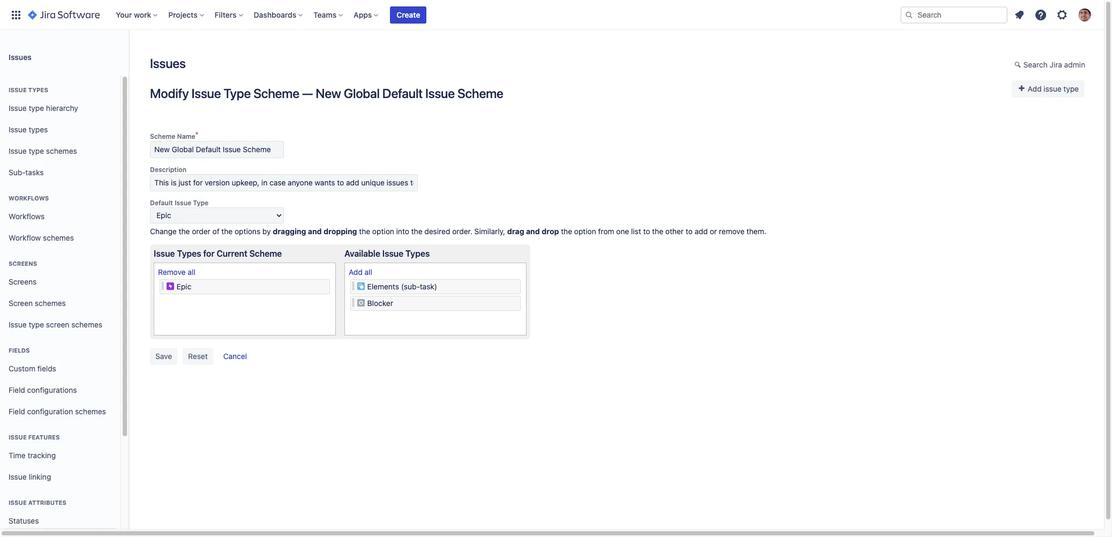 Task type: describe. For each thing, give the bounding box(es) containing it.
other
[[666, 227, 684, 236]]

cancel
[[223, 352, 247, 361]]

field for field configurations
[[9, 385, 25, 394]]

settings image
[[1056, 8, 1069, 21]]

workflows link
[[4, 206, 116, 227]]

issue for issue features
[[9, 434, 27, 441]]

one
[[617, 227, 629, 236]]

—
[[302, 85, 313, 100]]

types for issue types
[[28, 86, 48, 93]]

1 and from the left
[[308, 227, 322, 236]]

them.
[[747, 227, 767, 236]]

screens link
[[4, 271, 116, 293]]

search jira admin
[[1024, 60, 1086, 69]]

remove all
[[158, 267, 195, 277]]

global
[[344, 85, 380, 100]]

options
[[235, 227, 261, 236]]

schemes inside fields group
[[75, 407, 106, 416]]

sub-tasks
[[9, 168, 44, 177]]

issue for issue linking
[[9, 472, 27, 481]]

workflows group
[[4, 183, 116, 252]]

tracking
[[28, 451, 56, 460]]

issue types group
[[4, 75, 116, 187]]

epic
[[177, 282, 191, 291]]

issue for issue types
[[9, 86, 27, 93]]

add all link
[[349, 267, 372, 277]]

types for issue types for current scheme
[[177, 249, 201, 258]]

drop
[[542, 227, 559, 236]]

image image for issue
[[166, 282, 175, 291]]

type inside button
[[1064, 84, 1079, 93]]

your profile and settings image
[[1079, 8, 1092, 21]]

change
[[150, 227, 177, 236]]

field configurations link
[[4, 379, 116, 401]]

statuses
[[9, 516, 39, 525]]

screen
[[9, 298, 33, 307]]

add for add all
[[349, 267, 363, 277]]

change the order of the options by dragging and dropping the option into the desired order.                      similarly, drag and drop the option from one list to the other to add or remove them.
[[150, 227, 767, 236]]

issue for issue attributes
[[9, 499, 27, 506]]

small image
[[1018, 84, 1026, 93]]

statuses link
[[4, 510, 116, 532]]

add issue type button
[[1012, 80, 1085, 98]]

image image for available
[[357, 282, 365, 291]]

type for hierarchy
[[29, 103, 44, 112]]

vgrabber image for available
[[353, 282, 355, 291]]

issue for issue type hierarchy
[[9, 103, 27, 112]]

work
[[134, 10, 151, 19]]

schemes inside 'link'
[[43, 233, 74, 242]]

help image
[[1035, 8, 1048, 21]]

by
[[263, 227, 271, 236]]

issue types
[[9, 86, 48, 93]]

remove all link
[[158, 267, 195, 277]]

vgrabber image for issue
[[162, 282, 164, 291]]

add for add issue type
[[1028, 84, 1042, 93]]

order
[[192, 227, 211, 236]]

Default Issue Type text field
[[150, 207, 284, 224]]

Description text field
[[150, 174, 418, 191]]

issue for issue types for current scheme
[[154, 249, 175, 258]]

6 the from the left
[[653, 227, 664, 236]]

issue type screen schemes link
[[4, 314, 116, 336]]

modify
[[150, 85, 189, 100]]

elements (sub-task)
[[367, 282, 437, 291]]

issue types link
[[4, 119, 116, 140]]

similarly,
[[475, 227, 505, 236]]

admin
[[1065, 60, 1086, 69]]

new
[[316, 85, 341, 100]]

custom fields link
[[4, 358, 116, 379]]

your
[[116, 10, 132, 19]]

configuration
[[27, 407, 73, 416]]

schemes inside "link"
[[35, 298, 66, 307]]

type for modify
[[224, 85, 251, 100]]

cancel link
[[218, 348, 252, 365]]

fields group
[[4, 336, 116, 426]]

sub-
[[9, 168, 25, 177]]

jira
[[1050, 60, 1063, 69]]

screens for screens group
[[9, 260, 37, 267]]

notifications image
[[1014, 8, 1026, 21]]

dashboards button
[[251, 6, 307, 23]]

issue features group
[[4, 422, 116, 491]]

tasks
[[25, 168, 44, 177]]

fields
[[9, 347, 30, 354]]

hierarchy
[[46, 103, 78, 112]]

create
[[397, 10, 420, 19]]

sidebar navigation image
[[117, 43, 140, 64]]

dragging
[[273, 227, 306, 236]]

1 to from the left
[[644, 227, 651, 236]]

all for issue
[[365, 267, 372, 277]]

teams button
[[310, 6, 347, 23]]

projects
[[168, 10, 198, 19]]

0 horizontal spatial default
[[150, 199, 173, 207]]

type for default
[[193, 199, 209, 207]]

issue linking link
[[4, 466, 116, 488]]

Search field
[[901, 6, 1008, 23]]

create button
[[390, 6, 427, 23]]

drag
[[507, 227, 525, 236]]

add all
[[349, 267, 372, 277]]

desired
[[425, 227, 450, 236]]

search
[[1024, 60, 1048, 69]]

or
[[710, 227, 717, 236]]

2 to from the left
[[686, 227, 693, 236]]

screen
[[46, 320, 69, 329]]

time tracking link
[[4, 445, 116, 466]]

apps button
[[351, 6, 383, 23]]

from
[[598, 227, 615, 236]]

all for types
[[188, 267, 195, 277]]

3 the from the left
[[359, 227, 370, 236]]

blocker
[[367, 299, 393, 308]]

apps
[[354, 10, 372, 19]]

features
[[28, 434, 60, 441]]

field configurations
[[9, 385, 77, 394]]



Task type: locate. For each thing, give the bounding box(es) containing it.
1 vertical spatial add
[[349, 267, 363, 277]]

screens up screen
[[9, 277, 37, 286]]

the right of
[[222, 227, 233, 236]]

dropping
[[324, 227, 357, 236]]

jira software image
[[28, 8, 100, 21], [28, 8, 100, 21]]

fields
[[37, 364, 56, 373]]

screens down workflow
[[9, 260, 37, 267]]

add issue type
[[1026, 84, 1079, 93]]

0 horizontal spatial type
[[193, 199, 209, 207]]

to left add
[[686, 227, 693, 236]]

schemes right screen
[[71, 320, 102, 329]]

issue linking
[[9, 472, 51, 481]]

issue inside screens group
[[9, 320, 27, 329]]

schemes up issue type screen schemes
[[35, 298, 66, 307]]

issue for issue type schemes
[[9, 146, 27, 155]]

linking
[[29, 472, 51, 481]]

1 horizontal spatial type
[[224, 85, 251, 100]]

2 the from the left
[[222, 227, 233, 236]]

vgrabber image down remove
[[162, 282, 164, 291]]

2 workflows from the top
[[9, 211, 45, 221]]

type for schemes
[[29, 146, 44, 155]]

1 vertical spatial default
[[150, 199, 173, 207]]

types left for
[[177, 249, 201, 258]]

1 vertical spatial field
[[9, 407, 25, 416]]

workflow schemes
[[9, 233, 74, 242]]

add right small icon on the top right of page
[[1028, 84, 1042, 93]]

issues up the issue types
[[9, 52, 32, 61]]

elements
[[367, 282, 399, 291]]

for
[[203, 249, 215, 258]]

search image
[[905, 10, 914, 19]]

issue type schemes
[[9, 146, 77, 155]]

of
[[213, 227, 220, 236]]

projects button
[[165, 6, 208, 23]]

0 vertical spatial add
[[1028, 84, 1042, 93]]

1 option from the left
[[372, 227, 394, 236]]

appswitcher icon image
[[10, 8, 23, 21]]

banner containing your work
[[0, 0, 1105, 30]]

the right the into
[[411, 227, 423, 236]]

2 all from the left
[[365, 267, 372, 277]]

the up available on the top of page
[[359, 227, 370, 236]]

issue types
[[9, 125, 48, 134]]

field for field configuration schemes
[[9, 407, 25, 416]]

the right drop
[[561, 227, 572, 236]]

workflows down sub-tasks
[[9, 195, 49, 202]]

default
[[383, 85, 423, 100], [150, 199, 173, 207]]

1 horizontal spatial option
[[575, 227, 596, 236]]

screen schemes
[[9, 298, 66, 307]]

field up issue features
[[9, 407, 25, 416]]

the left order
[[179, 227, 190, 236]]

workflows for the workflows link
[[9, 211, 45, 221]]

(sub-
[[401, 282, 420, 291]]

scheme
[[254, 85, 300, 100], [458, 85, 504, 100], [150, 132, 175, 140], [250, 249, 282, 258]]

0 horizontal spatial add
[[349, 267, 363, 277]]

0 vertical spatial workflows
[[9, 195, 49, 202]]

type inside screens group
[[29, 320, 44, 329]]

search jira admin link
[[1010, 57, 1091, 74]]

custom fields
[[9, 364, 56, 373]]

add
[[1028, 84, 1042, 93], [349, 267, 363, 277]]

type for screen
[[29, 320, 44, 329]]

and
[[308, 227, 322, 236], [526, 227, 540, 236]]

time tracking
[[9, 451, 56, 460]]

0 horizontal spatial to
[[644, 227, 651, 236]]

all down available on the top of page
[[365, 267, 372, 277]]

0 horizontal spatial and
[[308, 227, 322, 236]]

type up tasks
[[29, 146, 44, 155]]

modify issue type scheme                 — new global default issue scheme
[[150, 85, 504, 100]]

1 vertical spatial workflows
[[9, 211, 45, 221]]

workflow schemes link
[[4, 227, 116, 249]]

2 option from the left
[[575, 227, 596, 236]]

field
[[9, 385, 25, 394], [9, 407, 25, 416]]

schemes down field configurations link
[[75, 407, 106, 416]]

2 screens from the top
[[9, 277, 37, 286]]

schemes down issue types link
[[46, 146, 77, 155]]

schemes
[[46, 146, 77, 155], [43, 233, 74, 242], [35, 298, 66, 307], [71, 320, 102, 329], [75, 407, 106, 416]]

screen schemes link
[[4, 293, 116, 314]]

type right issue
[[1064, 84, 1079, 93]]

task)
[[420, 282, 437, 291]]

screens for screens link
[[9, 277, 37, 286]]

None submit
[[150, 348, 177, 365]]

configurations
[[27, 385, 77, 394]]

issues
[[9, 52, 32, 61], [150, 56, 186, 71]]

screens group
[[4, 249, 116, 339]]

issue attributes
[[9, 499, 66, 506]]

order.
[[452, 227, 473, 236]]

default up change
[[150, 199, 173, 207]]

into
[[396, 227, 409, 236]]

workflows up workflow
[[9, 211, 45, 221]]

issue type schemes link
[[4, 140, 116, 162]]

your work button
[[113, 6, 162, 23]]

to right list
[[644, 227, 651, 236]]

4 the from the left
[[411, 227, 423, 236]]

type
[[224, 85, 251, 100], [193, 199, 209, 207]]

add
[[695, 227, 708, 236]]

default right the global
[[383, 85, 423, 100]]

schemes inside issue types group
[[46, 146, 77, 155]]

1 vgrabber image from the left
[[162, 282, 164, 291]]

1 horizontal spatial and
[[526, 227, 540, 236]]

field down the custom
[[9, 385, 25, 394]]

issues up modify
[[150, 56, 186, 71]]

custom
[[9, 364, 35, 373]]

small image
[[1015, 61, 1024, 69]]

type down the issue types
[[29, 103, 44, 112]]

image image
[[166, 282, 175, 291], [357, 282, 365, 291], [357, 299, 365, 307]]

2 and from the left
[[526, 227, 540, 236]]

the
[[179, 227, 190, 236], [222, 227, 233, 236], [359, 227, 370, 236], [411, 227, 423, 236], [561, 227, 572, 236], [653, 227, 664, 236]]

0 vertical spatial default
[[383, 85, 423, 100]]

issue for issue type screen schemes
[[9, 320, 27, 329]]

time
[[9, 451, 26, 460]]

image image left 'epic'
[[166, 282, 175, 291]]

0 vertical spatial field
[[9, 385, 25, 394]]

issue
[[1044, 84, 1062, 93]]

add inside button
[[1028, 84, 1042, 93]]

filters
[[215, 10, 237, 19]]

attributes
[[28, 499, 66, 506]]

1 horizontal spatial vgrabber image
[[353, 282, 355, 291]]

option
[[372, 227, 394, 236], [575, 227, 596, 236]]

types inside group
[[28, 86, 48, 93]]

1 horizontal spatial default
[[383, 85, 423, 100]]

add down available on the top of page
[[349, 267, 363, 277]]

1 the from the left
[[179, 227, 190, 236]]

available
[[345, 249, 380, 258]]

types
[[28, 86, 48, 93], [177, 249, 201, 258], [406, 249, 430, 258]]

None button
[[183, 348, 213, 365]]

issue attributes group
[[4, 488, 116, 537]]

1 screens from the top
[[9, 260, 37, 267]]

default issue type
[[150, 199, 209, 207]]

all
[[188, 267, 195, 277], [365, 267, 372, 277]]

issue for issue types
[[9, 125, 27, 134]]

option left the into
[[372, 227, 394, 236]]

vgrabber image
[[162, 282, 164, 291], [353, 282, 355, 291]]

1 field from the top
[[9, 385, 25, 394]]

teams
[[314, 10, 337, 19]]

1 vertical spatial type
[[193, 199, 209, 207]]

primary element
[[6, 0, 901, 30]]

0 horizontal spatial all
[[188, 267, 195, 277]]

1 vertical spatial screens
[[9, 277, 37, 286]]

vgrabber image
[[353, 299, 355, 307]]

the left other
[[653, 227, 664, 236]]

issue
[[192, 85, 221, 100], [426, 85, 455, 100], [9, 86, 27, 93], [9, 103, 27, 112], [9, 125, 27, 134], [9, 146, 27, 155], [175, 199, 191, 207], [154, 249, 175, 258], [383, 249, 404, 258], [9, 320, 27, 329], [9, 434, 27, 441], [9, 472, 27, 481], [9, 499, 27, 506]]

types
[[29, 125, 48, 134]]

5 the from the left
[[561, 227, 572, 236]]

2 field from the top
[[9, 407, 25, 416]]

types down the into
[[406, 249, 430, 258]]

1 horizontal spatial all
[[365, 267, 372, 277]]

remove
[[719, 227, 745, 236]]

dashboards
[[254, 10, 296, 19]]

option left the from
[[575, 227, 596, 236]]

0 horizontal spatial option
[[372, 227, 394, 236]]

type left screen
[[29, 320, 44, 329]]

field configuration schemes link
[[4, 401, 116, 422]]

all up 'epic'
[[188, 267, 195, 277]]

issue type hierarchy
[[9, 103, 78, 112]]

1 horizontal spatial types
[[177, 249, 201, 258]]

workflow
[[9, 233, 41, 242]]

0 horizontal spatial types
[[28, 86, 48, 93]]

filters button
[[212, 6, 247, 23]]

0 horizontal spatial vgrabber image
[[162, 282, 164, 291]]

field configuration schemes
[[9, 407, 106, 416]]

and right drag
[[526, 227, 540, 236]]

issue features
[[9, 434, 60, 441]]

to
[[644, 227, 651, 236], [686, 227, 693, 236]]

name
[[177, 132, 195, 140]]

2 vgrabber image from the left
[[353, 282, 355, 291]]

0 horizontal spatial issues
[[9, 52, 32, 61]]

issue types for current scheme
[[154, 249, 282, 258]]

workflows for the workflows group
[[9, 195, 49, 202]]

image image down add all
[[357, 282, 365, 291]]

types up issue type hierarchy
[[28, 86, 48, 93]]

sub-tasks link
[[4, 162, 116, 183]]

issue type hierarchy link
[[4, 98, 116, 119]]

image image right vgrabber icon
[[357, 299, 365, 307]]

and right dragging
[[308, 227, 322, 236]]

remove
[[158, 267, 186, 277]]

2 horizontal spatial types
[[406, 249, 430, 258]]

vgrabber image down add all
[[353, 282, 355, 291]]

schemes down the workflows link
[[43, 233, 74, 242]]

1 all from the left
[[188, 267, 195, 277]]

0 vertical spatial type
[[224, 85, 251, 100]]

1 horizontal spatial to
[[686, 227, 693, 236]]

1 horizontal spatial issues
[[150, 56, 186, 71]]

current
[[217, 249, 247, 258]]

banner
[[0, 0, 1105, 30]]

None text field
[[150, 141, 284, 158]]

1 workflows from the top
[[9, 195, 49, 202]]

0 vertical spatial screens
[[9, 260, 37, 267]]

1 horizontal spatial add
[[1028, 84, 1042, 93]]



Task type: vqa. For each thing, say whether or not it's contained in the screenshot.
Number within the Bubbly Chart 'REGION'
no



